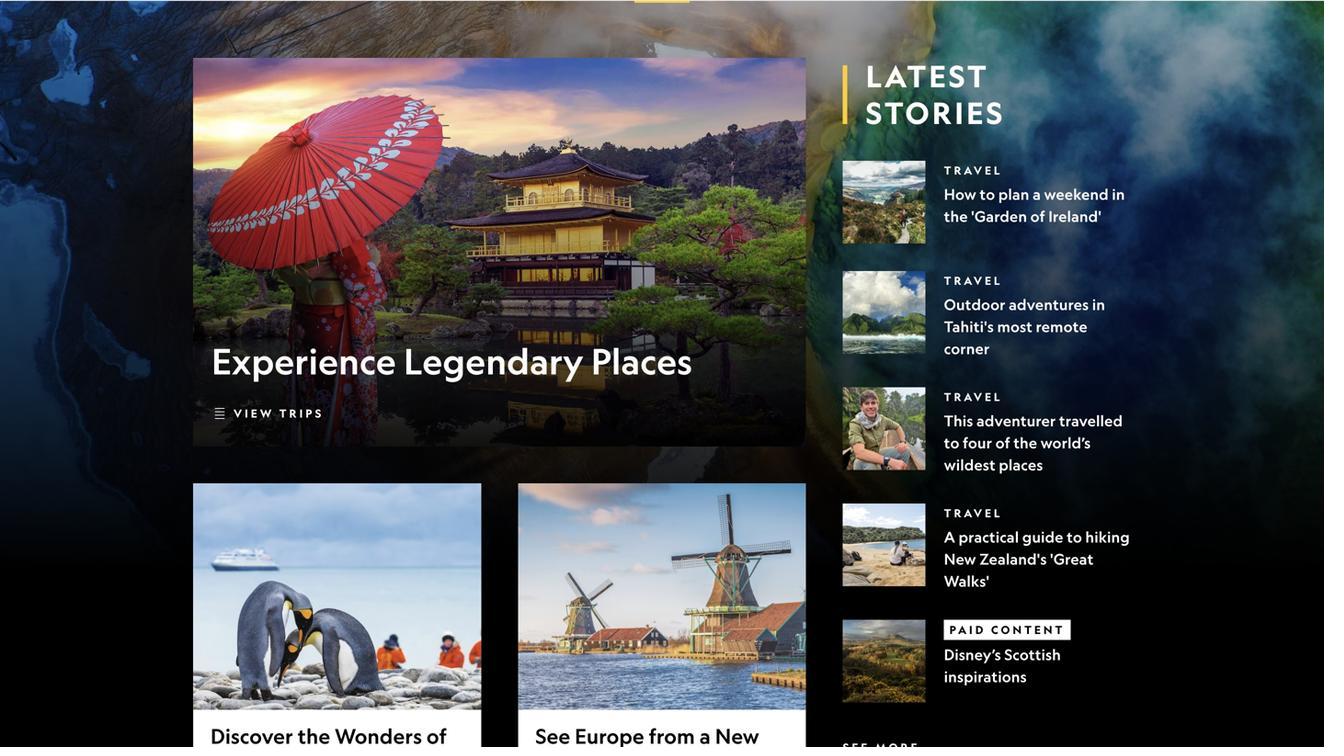 Task type: locate. For each thing, give the bounding box(es) containing it.
0 horizontal spatial in
[[1092, 296, 1105, 314]]

travel up practical at the right of page
[[944, 507, 1003, 521]]

to inside travel a practical guide to hiking new zealand's 'great walks'
[[1067, 528, 1082, 547]]

2 travel link from the top
[[944, 274, 1003, 288]]

travel how to plan a weekend in the 'garden of ireland'
[[944, 164, 1125, 226]]

new
[[944, 550, 976, 569]]

the up 'places'
[[1014, 434, 1038, 453]]

travel link up outdoor
[[944, 274, 1003, 288]]

0 vertical spatial to
[[980, 185, 995, 204]]

guide
[[1022, 528, 1064, 547]]

2 travel from the top
[[944, 274, 1003, 288]]

travel up this
[[944, 390, 1003, 404]]

to
[[980, 185, 995, 204], [944, 434, 960, 453], [1067, 528, 1082, 547]]

3 travel link from the top
[[944, 390, 1003, 404]]

the inside travel this adventurer travelled to four of the world's wildest places
[[1014, 434, 1038, 453]]

of down a
[[1031, 207, 1045, 226]]

world's
[[1041, 434, 1091, 453]]

in right adventures
[[1092, 296, 1105, 314]]

to up the 'great
[[1067, 528, 1082, 547]]

0 vertical spatial of
[[1031, 207, 1045, 226]]

places
[[999, 456, 1043, 475]]

weekend
[[1044, 185, 1109, 204]]

1 vertical spatial in
[[1092, 296, 1105, 314]]

to up 'garden on the top right of page
[[980, 185, 995, 204]]

travel
[[944, 164, 1003, 178], [944, 274, 1003, 288], [944, 390, 1003, 404], [944, 507, 1003, 521]]

view trips
[[234, 407, 324, 421]]

this
[[944, 412, 973, 430]]

travel up "how"
[[944, 164, 1003, 178]]

travel inside travel a practical guide to hiking new zealand's 'great walks'
[[944, 507, 1003, 521]]

experience legendary places
[[212, 339, 692, 383]]

travel link up "how"
[[944, 164, 1003, 178]]

1 horizontal spatial in
[[1112, 185, 1125, 204]]

0 horizontal spatial the
[[944, 207, 968, 226]]

1 horizontal spatial to
[[980, 185, 995, 204]]

ireland'
[[1049, 207, 1102, 226]]

1 travel from the top
[[944, 164, 1003, 178]]

in right weekend
[[1112, 185, 1125, 204]]

adventurer
[[977, 412, 1056, 430]]

travel link up this
[[944, 390, 1003, 404]]

the inside travel how to plan a weekend in the 'garden of ireland'
[[944, 207, 968, 226]]

the down "how"
[[944, 207, 968, 226]]

'garden
[[971, 207, 1027, 226]]

1 vertical spatial the
[[1014, 434, 1038, 453]]

4 travel from the top
[[944, 507, 1003, 521]]

wildest
[[944, 456, 996, 475]]

0 horizontal spatial of
[[996, 434, 1010, 453]]

remote
[[1036, 318, 1088, 336]]

in
[[1112, 185, 1125, 204], [1092, 296, 1105, 314]]

1 horizontal spatial the
[[1014, 434, 1038, 453]]

of
[[1031, 207, 1045, 226], [996, 434, 1010, 453]]

to inside travel how to plan a weekend in the 'garden of ireland'
[[980, 185, 995, 204]]

four
[[963, 434, 992, 453]]

travel a practical guide to hiking new zealand's 'great walks'
[[944, 507, 1130, 591]]

4 travel link from the top
[[944, 507, 1003, 521]]

outdoor
[[944, 296, 1006, 314]]

travel up outdoor
[[944, 274, 1003, 288]]

paid content disney's scottish inspirations
[[944, 624, 1065, 687]]

0 vertical spatial in
[[1112, 185, 1125, 204]]

the
[[944, 207, 968, 226], [1014, 434, 1038, 453]]

the for world's
[[1014, 434, 1038, 453]]

to for practical
[[1067, 528, 1082, 547]]

travel inside travel how to plan a weekend in the 'garden of ireland'
[[944, 164, 1003, 178]]

a
[[944, 528, 955, 547]]

1 horizontal spatial of
[[1031, 207, 1045, 226]]

2 horizontal spatial to
[[1067, 528, 1082, 547]]

to inside travel this adventurer travelled to four of the world's wildest places
[[944, 434, 960, 453]]

travel inside travel this adventurer travelled to four of the world's wildest places
[[944, 390, 1003, 404]]

travel link up practical at the right of page
[[944, 507, 1003, 521]]

plan
[[998, 185, 1030, 204]]

2 vertical spatial to
[[1067, 528, 1082, 547]]

travel link for this
[[944, 390, 1003, 404]]

travelled
[[1059, 412, 1123, 430]]

travel outdoor adventures in tahiti's most remote corner
[[944, 274, 1105, 358]]

of right four
[[996, 434, 1010, 453]]

walks'
[[944, 573, 990, 591]]

1 travel link from the top
[[944, 164, 1003, 178]]

1 vertical spatial to
[[944, 434, 960, 453]]

0 horizontal spatial to
[[944, 434, 960, 453]]

3 travel from the top
[[944, 390, 1003, 404]]

to down this
[[944, 434, 960, 453]]

1 vertical spatial of
[[996, 434, 1010, 453]]

0 vertical spatial the
[[944, 207, 968, 226]]

adventures
[[1009, 296, 1089, 314]]

travel link
[[944, 164, 1003, 178], [944, 274, 1003, 288], [944, 390, 1003, 404], [944, 507, 1003, 521]]

tahiti's
[[944, 318, 994, 336]]

travel inside travel outdoor adventures in tahiti's most remote corner
[[944, 274, 1003, 288]]



Task type: describe. For each thing, give the bounding box(es) containing it.
paid
[[950, 624, 986, 637]]

content
[[991, 624, 1065, 637]]

legendary
[[404, 339, 584, 383]]

of inside travel how to plan a weekend in the 'garden of ireland'
[[1031, 207, 1045, 226]]

places
[[591, 339, 692, 383]]

'great
[[1050, 550, 1094, 569]]

hiking
[[1086, 528, 1130, 547]]

travel this adventurer travelled to four of the world's wildest places
[[944, 390, 1123, 475]]

experience
[[212, 339, 396, 383]]

stories
[[866, 94, 1005, 132]]

in inside travel how to plan a weekend in the 'garden of ireland'
[[1112, 185, 1125, 204]]

travel link for a
[[944, 507, 1003, 521]]

of inside travel this adventurer travelled to four of the world's wildest places
[[996, 434, 1010, 453]]

travel for a
[[944, 507, 1003, 521]]

scottish
[[1005, 646, 1061, 665]]

in inside travel outdoor adventures in tahiti's most remote corner
[[1092, 296, 1105, 314]]

travel for outdoor
[[944, 274, 1003, 288]]

zealand's
[[980, 550, 1047, 569]]

latest stories
[[866, 58, 1005, 132]]

the for 'garden
[[944, 207, 968, 226]]

latest
[[866, 58, 989, 95]]

inspirations
[[944, 668, 1027, 687]]

trips
[[279, 407, 324, 421]]

travel for this
[[944, 390, 1003, 404]]

view
[[234, 407, 274, 421]]

travel for how
[[944, 164, 1003, 178]]

practical
[[959, 528, 1019, 547]]

travel link for how
[[944, 164, 1003, 178]]

to for adventurer
[[944, 434, 960, 453]]

view trips button
[[212, 399, 324, 429]]

most
[[997, 318, 1033, 336]]

travel link for outdoor
[[944, 274, 1003, 288]]

how
[[944, 185, 977, 204]]

corner
[[944, 340, 990, 358]]

a
[[1033, 185, 1041, 204]]

disney's
[[944, 646, 1001, 665]]



Task type: vqa. For each thing, say whether or not it's contained in the screenshot.
during
no



